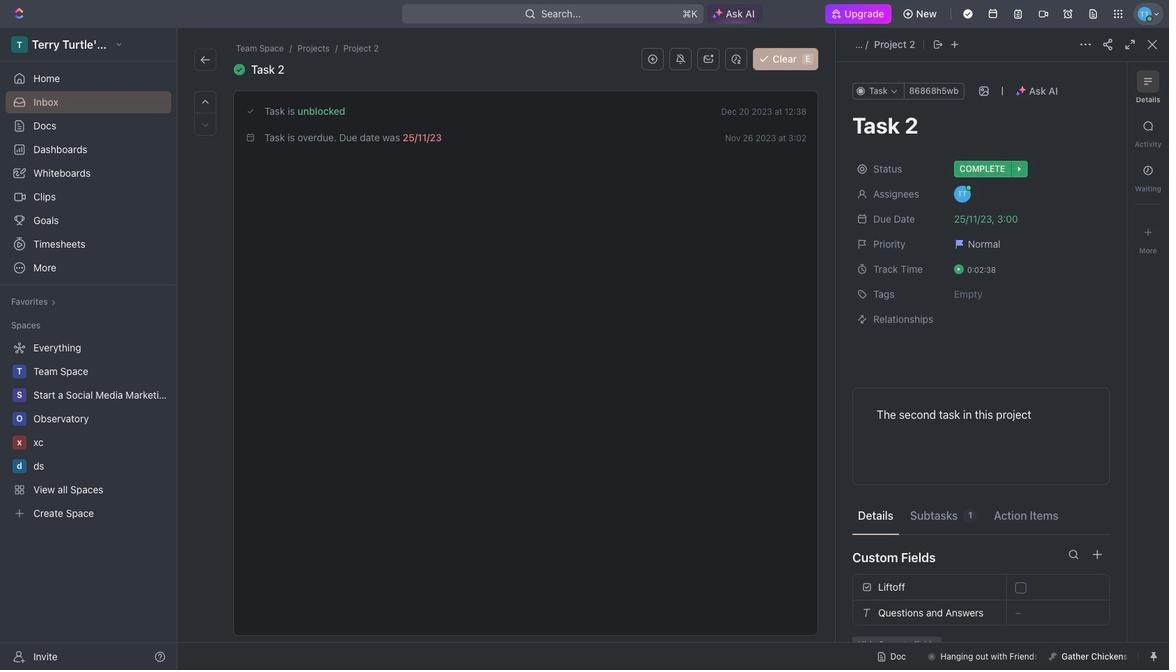 Task type: describe. For each thing, give the bounding box(es) containing it.
observatory, , element
[[13, 412, 26, 426]]

terry turtle's workspace, , element
[[11, 36, 28, 53]]

sidebar navigation
[[0, 28, 180, 670]]

team space, , element
[[13, 365, 26, 379]]

xc, , element
[[13, 436, 26, 450]]

start a social media marketing agency, , element
[[13, 388, 26, 402]]



Task type: locate. For each thing, give the bounding box(es) containing it.
drumstick bite image
[[1049, 652, 1057, 661]]

Edit task name text field
[[852, 112, 1110, 138]]

tree inside sidebar navigation
[[6, 337, 171, 525]]

tree
[[6, 337, 171, 525]]

list
[[950, 282, 1110, 307]]

tab list
[[852, 496, 1110, 535]]

none checkbox inside the custom fields 'element'
[[1015, 582, 1026, 593]]

custom fields element
[[852, 574, 1110, 653]]

task sidebar navigation tab list
[[1133, 70, 1164, 634]]

ds, , element
[[13, 459, 26, 473]]

None checkbox
[[1015, 582, 1026, 593]]



Task type: vqa. For each thing, say whether or not it's contained in the screenshot.
Edit task name Text Field
yes



